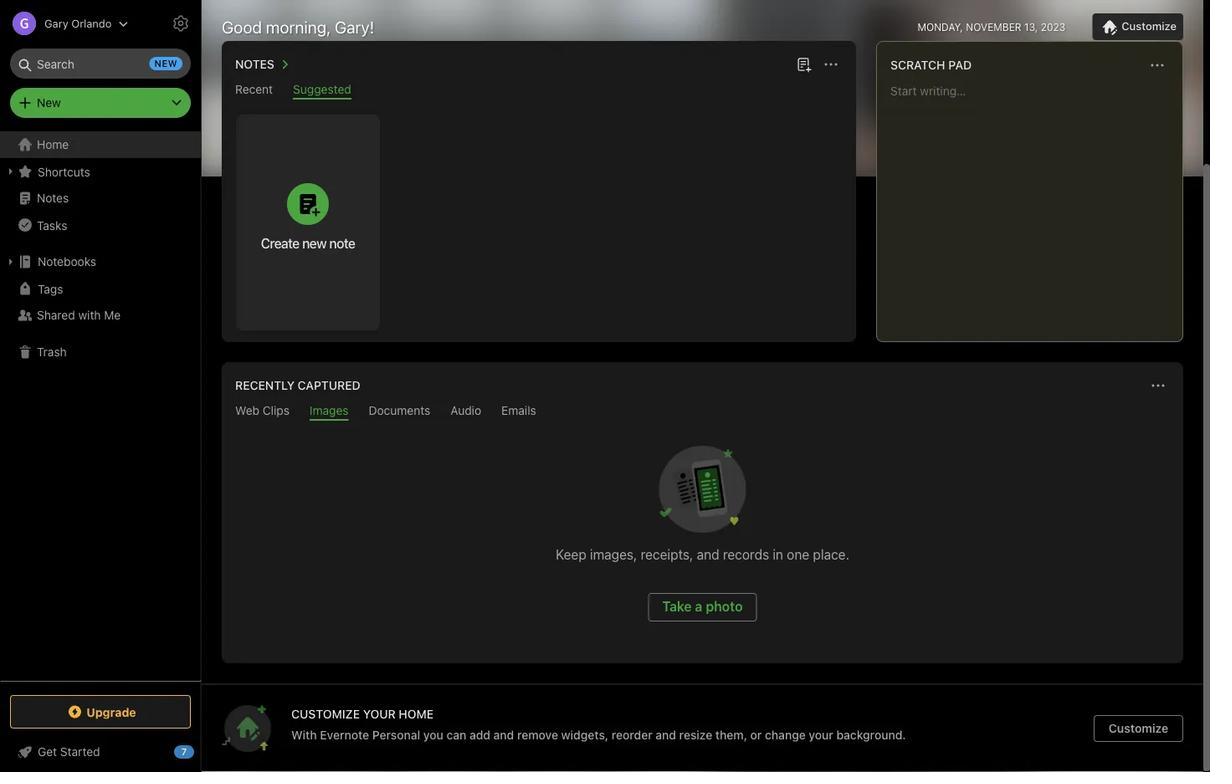 Task type: vqa. For each thing, say whether or not it's contained in the screenshot.
"Help and Learning task checklist" field
yes



Task type: locate. For each thing, give the bounding box(es) containing it.
1 vertical spatial more actions image
[[1148, 376, 1168, 396]]

new
[[154, 58, 177, 69], [302, 235, 326, 251]]

Search text field
[[22, 49, 179, 79]]

tab list for notes
[[225, 82, 853, 100]]

create new note
[[261, 235, 355, 251]]

change
[[765, 728, 806, 742]]

tasks button
[[0, 212, 200, 239]]

images
[[310, 404, 349, 418]]

tab list
[[225, 82, 853, 100], [225, 404, 1180, 421]]

receipts,
[[641, 547, 693, 563]]

0 vertical spatial customize
[[1122, 20, 1177, 32]]

1 vertical spatial customize
[[1109, 722, 1168, 736]]

More actions field
[[819, 53, 843, 76], [1146, 54, 1169, 77], [1146, 374, 1170, 398]]

suggested tab panel
[[222, 100, 856, 342]]

0 vertical spatial new
[[154, 58, 177, 69]]

monday, november 13, 2023
[[918, 21, 1066, 33]]

and
[[697, 547, 719, 563], [493, 728, 514, 742], [656, 728, 676, 742]]

tab list containing web clips
[[225, 404, 1180, 421]]

new inside button
[[302, 235, 326, 251]]

1 vertical spatial customize button
[[1094, 716, 1183, 742]]

0 horizontal spatial new
[[154, 58, 177, 69]]

shared with me link
[[0, 302, 200, 329]]

images tab
[[310, 404, 349, 421]]

me
[[104, 308, 121, 322]]

expand notebooks image
[[4, 255, 18, 269]]

notes
[[235, 57, 274, 71], [37, 191, 69, 205]]

images,
[[590, 547, 637, 563]]

upgrade
[[86, 705, 136, 719]]

and left resize
[[656, 728, 676, 742]]

november
[[966, 21, 1022, 33]]

recently captured
[[235, 379, 360, 392]]

1 horizontal spatial and
[[656, 728, 676, 742]]

keep
[[556, 547, 586, 563]]

2 tab list from the top
[[225, 404, 1180, 421]]

new button
[[10, 88, 191, 118]]

audio tab
[[450, 404, 481, 421]]

place.
[[813, 547, 849, 563]]

one
[[787, 547, 809, 563]]

notebooks link
[[0, 249, 200, 275]]

notes button
[[232, 54, 294, 74]]

background.
[[836, 728, 906, 742]]

with
[[291, 728, 317, 742]]

and inside images tab panel
[[697, 547, 719, 563]]

scratch pad
[[890, 58, 972, 72]]

more actions field for scratch pad
[[1146, 54, 1169, 77]]

create new note button
[[236, 115, 380, 331]]

0 horizontal spatial notes
[[37, 191, 69, 205]]

and right add
[[493, 728, 514, 742]]

or
[[750, 728, 762, 742]]

0 vertical spatial tab list
[[225, 82, 853, 100]]

click to collapse image
[[195, 741, 207, 762]]

photo
[[706, 599, 743, 615]]

scratch
[[890, 58, 945, 72]]

resize
[[679, 728, 712, 742]]

morning,
[[266, 17, 331, 36]]

customize
[[1122, 20, 1177, 32], [1109, 722, 1168, 736]]

home
[[37, 138, 69, 151]]

recently captured button
[[232, 376, 360, 396]]

1 vertical spatial notes
[[37, 191, 69, 205]]

13,
[[1024, 21, 1038, 33]]

emails
[[501, 404, 536, 418]]

tags button
[[0, 275, 200, 302]]

1 horizontal spatial notes
[[235, 57, 274, 71]]

2 horizontal spatial and
[[697, 547, 719, 563]]

monday,
[[918, 21, 963, 33]]

tab list containing recent
[[225, 82, 853, 100]]

notes up recent in the left of the page
[[235, 57, 274, 71]]

captured
[[298, 379, 360, 392]]

1 vertical spatial new
[[302, 235, 326, 251]]

take a photo
[[662, 599, 743, 615]]

widgets,
[[561, 728, 609, 742]]

0 vertical spatial more actions image
[[1147, 55, 1167, 75]]

new down settings icon
[[154, 58, 177, 69]]

tab list for recently captured
[[225, 404, 1180, 421]]

keep images, receipts, and records in one place.
[[556, 547, 849, 563]]

you
[[423, 728, 443, 742]]

1 tab list from the top
[[225, 82, 853, 100]]

create
[[261, 235, 299, 251]]

0 horizontal spatial and
[[493, 728, 514, 742]]

0 vertical spatial notes
[[235, 57, 274, 71]]

2023
[[1041, 21, 1066, 33]]

tree
[[0, 131, 201, 680]]

more actions image
[[821, 54, 841, 74]]

good morning, gary!
[[222, 17, 374, 36]]

home link
[[0, 131, 201, 158]]

and left records
[[697, 547, 719, 563]]

take a photo button
[[648, 593, 757, 622]]

new left note
[[302, 235, 326, 251]]

take
[[662, 599, 692, 615]]

Start writing… text field
[[890, 84, 1182, 328]]

images tab panel
[[222, 421, 1183, 664]]

1 horizontal spatial new
[[302, 235, 326, 251]]

remove
[[517, 728, 558, 742]]

scratch pad button
[[887, 55, 972, 75]]

notes up tasks
[[37, 191, 69, 205]]

notebooks
[[38, 255, 96, 269]]

evernote
[[320, 728, 369, 742]]

customize button
[[1092, 13, 1183, 40], [1094, 716, 1183, 742]]

7
[[181, 747, 187, 758]]

1 vertical spatial tab list
[[225, 404, 1180, 421]]

more actions image
[[1147, 55, 1167, 75], [1148, 376, 1168, 396]]



Task type: describe. For each thing, give the bounding box(es) containing it.
web clips tab
[[235, 404, 290, 421]]

emails tab
[[501, 404, 536, 421]]

more actions field for recently captured
[[1146, 374, 1170, 398]]

gary!
[[335, 17, 374, 36]]

notes inside "link"
[[37, 191, 69, 205]]

new
[[37, 96, 61, 110]]

good
[[222, 17, 262, 36]]

suggested
[[293, 82, 351, 96]]

records
[[723, 547, 769, 563]]

reorder
[[612, 728, 652, 742]]

tasks
[[37, 218, 67, 232]]

audio
[[450, 404, 481, 418]]

note
[[329, 235, 355, 251]]

Account field
[[0, 7, 128, 40]]

them,
[[715, 728, 747, 742]]

gary
[[44, 17, 68, 30]]

web
[[235, 404, 259, 418]]

Help and Learning task checklist field
[[0, 739, 201, 766]]

notes inside button
[[235, 57, 274, 71]]

suggested tab
[[293, 82, 351, 100]]

new inside search field
[[154, 58, 177, 69]]

home
[[399, 707, 434, 721]]

tree containing home
[[0, 131, 201, 680]]

0 vertical spatial customize button
[[1092, 13, 1183, 40]]

more actions image for scratch pad
[[1147, 55, 1167, 75]]

more actions image for recently captured
[[1148, 376, 1168, 396]]

documents
[[369, 404, 430, 418]]

upgrade button
[[10, 695, 191, 729]]

shared
[[37, 308, 75, 322]]

notes link
[[0, 185, 200, 212]]

tags
[[38, 282, 63, 296]]

settings image
[[171, 13, 191, 33]]

orlando
[[71, 17, 112, 30]]

shortcuts
[[38, 165, 90, 178]]

get started
[[38, 745, 100, 759]]

recent
[[235, 82, 273, 96]]

personal
[[372, 728, 420, 742]]

started
[[60, 745, 100, 759]]

add
[[469, 728, 490, 742]]

web clips
[[235, 404, 290, 418]]

a
[[695, 599, 702, 615]]

recently
[[235, 379, 295, 392]]

customize
[[291, 707, 360, 721]]

with
[[78, 308, 101, 322]]

recent tab
[[235, 82, 273, 100]]

shared with me
[[37, 308, 121, 322]]

gary orlando
[[44, 17, 112, 30]]

trash
[[37, 345, 67, 359]]

your
[[363, 707, 396, 721]]

get
[[38, 745, 57, 759]]

new search field
[[22, 49, 182, 79]]

can
[[446, 728, 466, 742]]

in
[[773, 547, 783, 563]]

clips
[[263, 404, 290, 418]]

customize your home with evernote personal you can add and remove widgets, reorder and resize them, or change your background.
[[291, 707, 906, 742]]

shortcuts button
[[0, 158, 200, 185]]

documents tab
[[369, 404, 430, 421]]

trash link
[[0, 339, 200, 366]]

pad
[[948, 58, 972, 72]]

your
[[809, 728, 833, 742]]



